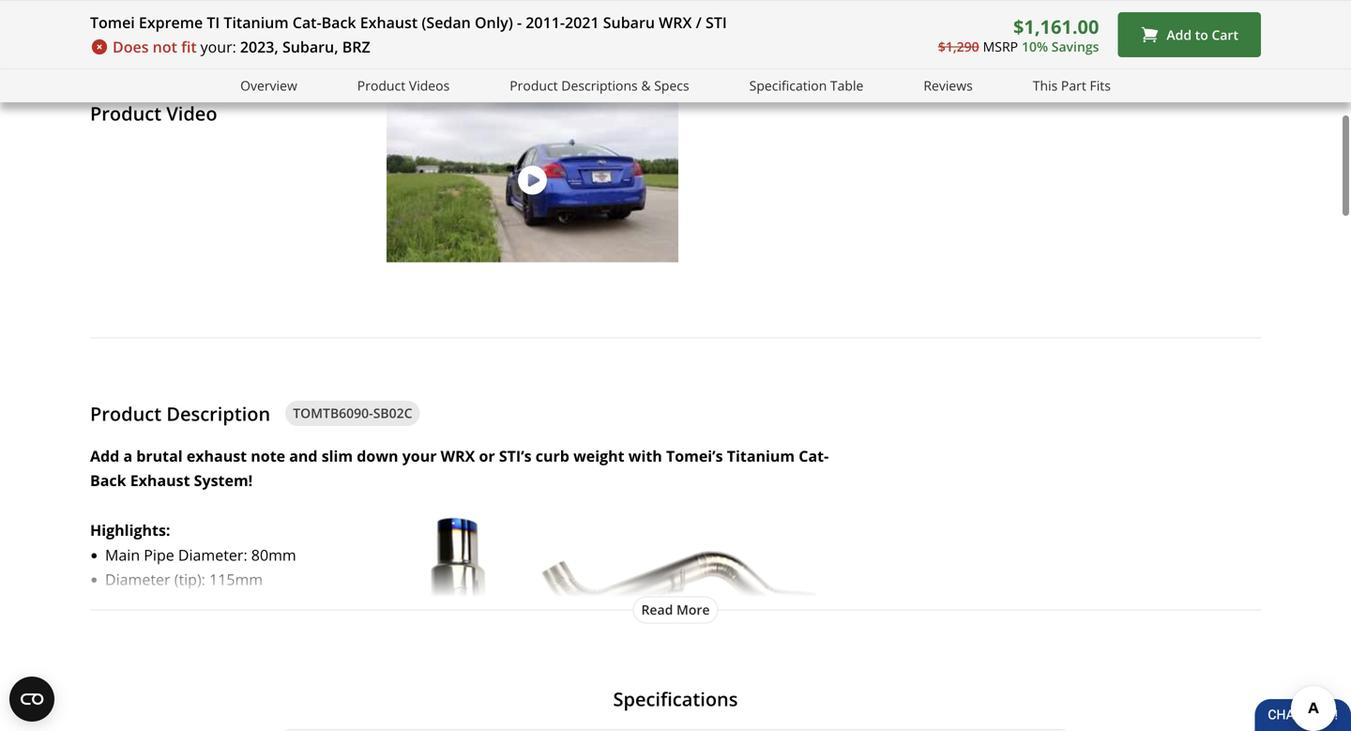 Task type: vqa. For each thing, say whether or not it's contained in the screenshot.
pipe
yes



Task type: describe. For each thing, give the bounding box(es) containing it.
or
[[479, 446, 495, 466]]

tomtb6090-sb02c
[[293, 404, 413, 422]]

to
[[1196, 26, 1209, 43]]

fit
[[181, 37, 197, 57]]

specification table link
[[750, 75, 864, 96]]

main
[[105, 545, 140, 565]]

add to cart
[[1167, 26, 1239, 43]]

115mm
[[209, 570, 263, 590]]

2023,
[[240, 37, 279, 57]]

part
[[1062, 77, 1087, 94]]

product for product videos
[[357, 77, 406, 94]]

down
[[357, 446, 399, 466]]

1 horizontal spatial wrx
[[659, 12, 692, 32]]

2011-
[[526, 12, 565, 32]]

system!
[[194, 470, 253, 491]]

tomtb6090-
[[293, 404, 373, 422]]

brz
[[342, 37, 370, 57]]

not
[[153, 37, 177, 57]]

product for product video
[[90, 100, 162, 126]]

specifications
[[613, 686, 738, 712]]

0 vertical spatial exhaust
[[360, 12, 418, 32]]

80mm
[[251, 545, 296, 565]]

read more
[[642, 601, 710, 619]]

back inside add a brutal exhaust note and slim down your wrx or sti's curb weight with tomei's titanium cat- back exhaust system!
[[90, 470, 126, 491]]

diameter
[[105, 570, 170, 590]]

open widget image
[[9, 677, 54, 722]]

videos
[[409, 77, 450, 94]]

(sedan
[[422, 12, 471, 32]]

/
[[696, 12, 702, 32]]

savings
[[1052, 37, 1100, 55]]

sti's
[[499, 446, 532, 466]]

tomei
[[90, 12, 135, 32]]

sb02c
[[373, 404, 413, 422]]

cat- inside add a brutal exhaust note and slim down your wrx or sti's curb weight with tomei's titanium cat- back exhaust system!
[[799, 446, 829, 466]]

wrx inside add a brutal exhaust note and slim down your wrx or sti's curb weight with tomei's titanium cat- back exhaust system!
[[441, 446, 475, 466]]

sti
[[706, 12, 727, 32]]

add to cart button
[[1118, 12, 1262, 57]]

product for product description
[[90, 401, 162, 426]]

1 tomtb6090-sb02c 15-21 wrx & sti tomei expreme ti cat-back system, image from the left
[[151, 0, 254, 18]]

tomei expreme ti titanium cat-back exhaust (sedan only) - 2011-2021 subaru wrx / sti
[[90, 12, 727, 32]]

specs
[[654, 77, 690, 94]]

overview link
[[240, 75, 297, 96]]

highlights:
[[90, 520, 178, 540]]

fits
[[1090, 77, 1111, 94]]

3 tomtb6090-sb02c 15-21 wrx & sti tomei expreme ti cat-back system, image from the left
[[376, 0, 480, 18]]

add for add to cart
[[1167, 26, 1192, 43]]

reviews link
[[924, 75, 973, 96]]

$1,161.00 $1,290 msrp 10% savings
[[939, 13, 1100, 55]]

diameter:
[[178, 545, 247, 565]]

brutal
[[136, 446, 183, 466]]

with
[[629, 446, 663, 466]]

tomei's
[[666, 446, 723, 466]]



Task type: locate. For each thing, give the bounding box(es) containing it.
wrx left or
[[441, 446, 475, 466]]

add for add a brutal exhaust note and slim down your wrx or sti's curb weight with tomei's titanium cat- back exhaust system!
[[90, 446, 119, 466]]

titanium right tomei's
[[727, 446, 795, 466]]

description
[[166, 401, 271, 426]]

exhaust up brz
[[360, 12, 418, 32]]

tomtb6090-sb02c 15-21 wrx & sti tomei expreme ti cat-back system, image left subaru
[[489, 0, 592, 18]]

back up brz
[[322, 12, 356, 32]]

0 vertical spatial cat-
[[293, 12, 322, 32]]

0 horizontal spatial back
[[90, 470, 126, 491]]

this
[[1033, 77, 1058, 94]]

subaru,
[[282, 37, 338, 57]]

2021
[[565, 12, 599, 32]]

1 vertical spatial cat-
[[799, 446, 829, 466]]

product
[[357, 77, 406, 94], [510, 77, 558, 94], [90, 100, 162, 126], [90, 401, 162, 426]]

cart
[[1212, 26, 1239, 43]]

main pipe diameter: 80mm diameter (tip): 115mm exhaust noise:
[[105, 545, 300, 614]]

tomtb6090-sb02c 15-21 wrx & sti tomei expreme ti cat-back system, image
[[151, 0, 254, 18], [264, 0, 367, 18], [376, 0, 480, 18], [489, 0, 592, 18]]

1 vertical spatial exhaust
[[130, 470, 190, 491]]

exhaust
[[187, 446, 247, 466]]

does not fit your: 2023, subaru, brz
[[113, 37, 370, 57]]

0 horizontal spatial wrx
[[441, 446, 475, 466]]

product up the a
[[90, 401, 162, 426]]

product down 2011- at top
[[510, 77, 558, 94]]

1 vertical spatial titanium
[[727, 446, 795, 466]]

add inside add a brutal exhaust note and slim down your wrx or sti's curb weight with tomei's titanium cat- back exhaust system!
[[90, 446, 119, 466]]

0 horizontal spatial titanium
[[224, 12, 289, 32]]

0 vertical spatial wrx
[[659, 12, 692, 32]]

add
[[1167, 26, 1192, 43], [90, 446, 119, 466]]

video
[[166, 100, 217, 126]]

1 horizontal spatial add
[[1167, 26, 1192, 43]]

$1,161.00
[[1014, 13, 1100, 39]]

only)
[[475, 12, 513, 32]]

weight
[[574, 446, 625, 466]]

curb
[[536, 446, 570, 466]]

wrx
[[659, 12, 692, 32], [441, 446, 475, 466]]

1 vertical spatial wrx
[[441, 446, 475, 466]]

product videos
[[357, 77, 450, 94]]

more
[[677, 601, 710, 619]]

0 vertical spatial add
[[1167, 26, 1192, 43]]

titanium up 2023,
[[224, 12, 289, 32]]

product videos link
[[357, 75, 450, 96]]

product for product descriptions & specs
[[510, 77, 558, 94]]

specification table
[[750, 77, 864, 94]]

and
[[289, 446, 318, 466]]

titanium
[[224, 12, 289, 32], [727, 446, 795, 466]]

exhaust down "brutal"
[[130, 470, 190, 491]]

2 vertical spatial exhaust
[[105, 594, 161, 614]]

msrp
[[983, 37, 1018, 55]]

noise:
[[165, 594, 208, 614]]

product down brz
[[357, 77, 406, 94]]

exhaust down diameter
[[105, 594, 161, 614]]

1 horizontal spatial cat-
[[799, 446, 829, 466]]

this part fits
[[1033, 77, 1111, 94]]

tomtb6090-sb02c 15-21 wrx & sti tomei expreme ti cat-back system, image up fit
[[151, 0, 254, 18]]

back down the a
[[90, 470, 126, 491]]

add left to
[[1167, 26, 1192, 43]]

product description
[[90, 401, 271, 426]]

your:
[[201, 37, 236, 57]]

tomtb6090-sb02c 15-21 wrx & sti tomei expreme ti cat-back system, image up the videos
[[376, 0, 480, 18]]

add a brutal exhaust note and slim down your wrx or sti's curb weight with tomei's titanium cat- back exhaust system!
[[90, 446, 829, 491]]

4 tomtb6090-sb02c 15-21 wrx & sti tomei expreme ti cat-back system, image from the left
[[489, 0, 592, 18]]

10%
[[1022, 37, 1049, 55]]

expreme
[[139, 12, 203, 32]]

1 horizontal spatial back
[[322, 12, 356, 32]]

2 tomtb6090-sb02c 15-21 wrx & sti tomei expreme ti cat-back system, image from the left
[[264, 0, 367, 18]]

exhaust
[[360, 12, 418, 32], [130, 470, 190, 491], [105, 594, 161, 614]]

$1,290
[[939, 37, 980, 55]]

(tip):
[[174, 570, 205, 590]]

tomtb6090-sb02c 15-21 wrx & sti tomei expreme ti cat-back system, image up subaru,
[[264, 0, 367, 18]]

read
[[642, 601, 673, 619]]

1 horizontal spatial titanium
[[727, 446, 795, 466]]

overview
[[240, 77, 297, 94]]

&
[[641, 77, 651, 94]]

wrx left /
[[659, 12, 692, 32]]

0 horizontal spatial cat-
[[293, 12, 322, 32]]

table
[[831, 77, 864, 94]]

product descriptions & specs
[[510, 77, 690, 94]]

titanium inside add a brutal exhaust note and slim down your wrx or sti's curb weight with tomei's titanium cat- back exhaust system!
[[727, 446, 795, 466]]

0 vertical spatial back
[[322, 12, 356, 32]]

slim
[[322, 446, 353, 466]]

product video
[[90, 100, 217, 126]]

0 horizontal spatial add
[[90, 446, 119, 466]]

product descriptions & specs link
[[510, 75, 690, 96]]

-
[[517, 12, 522, 32]]

0 vertical spatial titanium
[[224, 12, 289, 32]]

ti
[[207, 12, 220, 32]]

does
[[113, 37, 149, 57]]

your
[[402, 446, 437, 466]]

this part fits link
[[1033, 75, 1111, 96]]

a
[[123, 446, 132, 466]]

specification
[[750, 77, 827, 94]]

product left video
[[90, 100, 162, 126]]

subaru
[[603, 12, 655, 32]]

exhaust inside add a brutal exhaust note and slim down your wrx or sti's curb weight with tomei's titanium cat- back exhaust system!
[[130, 470, 190, 491]]

add inside button
[[1167, 26, 1192, 43]]

exhaust inside "main pipe diameter: 80mm diameter (tip): 115mm exhaust noise:"
[[105, 594, 161, 614]]

1 vertical spatial add
[[90, 446, 119, 466]]

add left the a
[[90, 446, 119, 466]]

1 vertical spatial back
[[90, 470, 126, 491]]

reviews
[[924, 77, 973, 94]]

descriptions
[[562, 77, 638, 94]]

cat-
[[293, 12, 322, 32], [799, 446, 829, 466]]

pipe
[[144, 545, 174, 565]]

back
[[322, 12, 356, 32], [90, 470, 126, 491]]

note
[[251, 446, 285, 466]]



